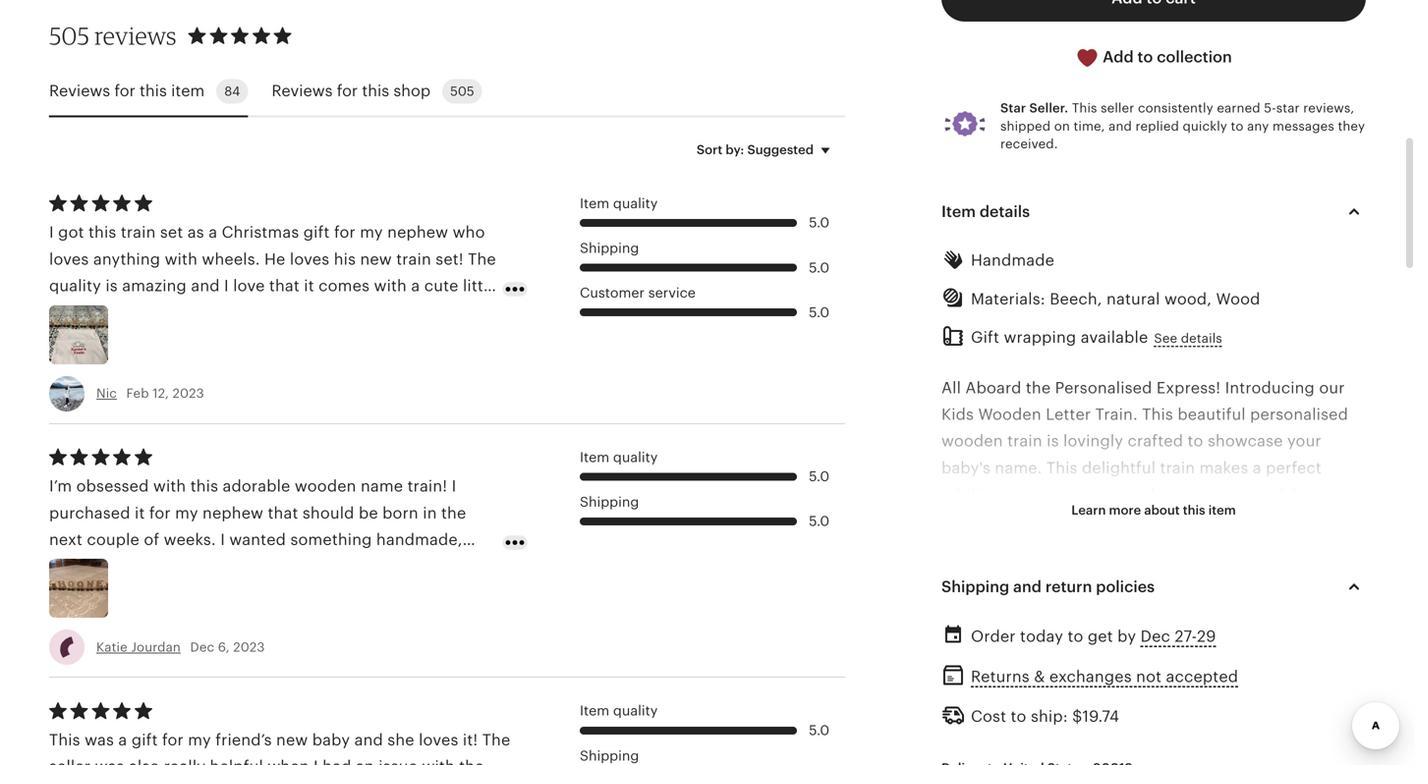 Task type: locate. For each thing, give the bounding box(es) containing it.
1 vertical spatial baby
[[312, 732, 350, 749]]

0 vertical spatial as
[[188, 224, 204, 241]]

its
[[1293, 486, 1312, 504]]

new up 'when'
[[276, 732, 308, 749]]

to down name.
[[1009, 486, 1025, 504]]

1 item quality from the top
[[580, 195, 658, 211]]

0 vertical spatial or
[[1292, 513, 1308, 531]]

or down its
[[1292, 513, 1308, 531]]

train up even
[[1160, 459, 1195, 477]]

0 horizontal spatial details
[[980, 203, 1030, 221]]

my left 'nephew'
[[360, 224, 383, 241]]

wooden up baby's
[[942, 433, 1003, 450]]

it
[[304, 277, 314, 295], [1143, 513, 1153, 531]]

the down who
[[468, 251, 496, 268]]

0 vertical spatial the
[[468, 251, 496, 268]]

seller left also at left bottom
[[49, 759, 91, 766]]

an right had
[[356, 759, 374, 766]]

this left shop
[[362, 82, 389, 100]]

an
[[1142, 593, 1161, 611], [356, 759, 374, 766]]

his
[[334, 251, 356, 268]]

dec left 6,
[[190, 640, 214, 655]]

0 vertical spatial gift
[[303, 224, 330, 241]]

was
[[85, 732, 114, 749], [95, 759, 124, 766]]

1 vertical spatial personalised
[[942, 513, 1040, 531]]

1 horizontal spatial my
[[360, 224, 383, 241]]

is up "by"
[[1126, 593, 1138, 611]]

train up name.
[[1007, 433, 1043, 450]]

0 vertical spatial new
[[360, 251, 392, 268]]

baby inside this was a gift for my friend's new baby and she loves it! the seller was also really helpful when i had an issue with th
[[312, 732, 350, 749]]

new right his
[[360, 251, 392, 268]]

gift right christmas
[[303, 224, 330, 241]]

delightful
[[1082, 459, 1156, 477]]

0 horizontal spatial 505
[[49, 21, 90, 50]]

1 vertical spatial is
[[1047, 433, 1059, 450]]

29
[[1197, 628, 1216, 646]]

train
[[121, 224, 156, 241], [396, 251, 431, 268], [1007, 433, 1043, 450], [1160, 459, 1195, 477], [1086, 593, 1121, 611]]

1 vertical spatial it
[[1143, 513, 1153, 531]]

gift up arrivals,
[[1207, 593, 1233, 611]]

order
[[971, 628, 1016, 646]]

item left 84
[[171, 82, 205, 100]]

2023 right 6,
[[233, 640, 265, 655]]

1 horizontal spatial details
[[1181, 331, 1223, 346]]

&
[[1034, 669, 1045, 686]]

0 vertical spatial wooden
[[942, 433, 1003, 450]]

natural
[[1107, 290, 1160, 308]]

feb
[[126, 386, 149, 401]]

this inside i got this train set as a christmas gift for my nephew who loves anything with wheels. he loves his new train set! the quality is amazing and i love that it comes with a cute little customized pouch. fast shipping and great service if you have any questions!
[[88, 224, 116, 241]]

for up "really"
[[162, 732, 184, 749]]

1 vertical spatial service
[[385, 304, 440, 322]]

consistently
[[1138, 101, 1214, 116]]

the
[[468, 251, 496, 268], [482, 732, 511, 749]]

1 horizontal spatial 505
[[450, 84, 474, 99]]

1 horizontal spatial any
[[1029, 486, 1057, 504]]

1 horizontal spatial i
[[224, 277, 229, 295]]

shipping and return policies
[[942, 578, 1155, 596]]

today
[[1020, 628, 1064, 646]]

$
[[1072, 708, 1083, 726]]

0 vertical spatial my
[[360, 224, 383, 241]]

0 horizontal spatial or
[[1028, 646, 1044, 664]]

1 reviews from the left
[[49, 82, 110, 100]]

to down earned
[[1231, 119, 1244, 134]]

little inside all aboard the personalised express! introducing our kids wooden letter train. this beautiful personalised wooden train is lovingly crafted to showcase your baby's name. this delightful train makes a perfect addition to any nursery, and even comes with its own personalised bag, making it easy to transport or store as a wonderful keepsake for your little one.
[[1198, 540, 1232, 557]]

to up "birthdays!"
[[1068, 628, 1084, 646]]

0 horizontal spatial my
[[188, 732, 211, 749]]

this down reviews
[[140, 82, 167, 100]]

1 vertical spatial 505
[[450, 84, 474, 99]]

with right issue
[[422, 759, 455, 766]]

sort
[[697, 142, 723, 157]]

6 5.0 from the top
[[809, 723, 830, 739]]

letter
[[1041, 593, 1082, 611]]

new
[[360, 251, 392, 268], [1104, 620, 1136, 637], [276, 732, 308, 749]]

0 horizontal spatial gift
[[132, 732, 158, 749]]

1 horizontal spatial dec
[[1141, 628, 1171, 646]]

1 horizontal spatial is
[[1047, 433, 1059, 450]]

1 vertical spatial little
[[1198, 540, 1232, 557]]

0 horizontal spatial an
[[356, 759, 374, 766]]

item down makes on the right bottom of the page
[[1209, 503, 1236, 518]]

ideal
[[1165, 593, 1202, 611]]

for inside this was a gift for my friend's new baby and she loves it! the seller was also really helpful when i had an issue with th
[[162, 732, 184, 749]]

1 horizontal spatial 2023
[[233, 640, 265, 655]]

3 5.0 from the top
[[809, 305, 830, 320]]

1 vertical spatial my
[[188, 732, 211, 749]]

baby
[[1140, 620, 1178, 637], [312, 732, 350, 749]]

as inside i got this train set as a christmas gift for my nephew who loves anything with wheels. he loves his new train set! the quality is amazing and i love that it comes with a cute little customized pouch. fast shipping and great service if you have any questions!
[[188, 224, 204, 241]]

0 horizontal spatial loves
[[49, 251, 89, 268]]

for up arrivals,
[[1237, 593, 1259, 611]]

0 vertical spatial was
[[85, 732, 114, 749]]

gift wrapping available see details
[[971, 329, 1223, 347]]

2 reviews from the left
[[272, 82, 333, 100]]

order today to get by dec 27-29
[[971, 628, 1216, 646]]

it right that
[[304, 277, 314, 295]]

christmas,
[[942, 646, 1024, 664]]

1 horizontal spatial item
[[1209, 503, 1236, 518]]

0 horizontal spatial it
[[304, 277, 314, 295]]

my up "really"
[[188, 732, 211, 749]]

personalised down 'introducing'
[[1250, 406, 1348, 424]]

to right cost
[[1011, 708, 1027, 726]]

it right more
[[1143, 513, 1153, 531]]

0 horizontal spatial comes
[[319, 277, 370, 295]]

any inside i got this train set as a christmas gift for my nephew who loves anything with wheels. he loves his new train set! the quality is amazing and i love that it comes with a cute little customized pouch. fast shipping and great service if you have any questions!
[[90, 331, 117, 348]]

2 horizontal spatial any
[[1247, 119, 1269, 134]]

quality inside i got this train set as a christmas gift for my nephew who loves anything with wheels. he loves his new train set! the quality is amazing and i love that it comes with a cute little customized pouch. fast shipping and great service if you have any questions!
[[49, 277, 101, 295]]

gift
[[303, 224, 330, 241], [1207, 593, 1233, 611], [132, 732, 158, 749]]

0 vertical spatial your
[[1288, 433, 1322, 450]]

service
[[648, 285, 696, 301], [385, 304, 440, 322]]

1 vertical spatial an
[[356, 759, 374, 766]]

personalised
[[1250, 406, 1348, 424], [942, 513, 1040, 531]]

1 vertical spatial your
[[1159, 540, 1194, 557]]

505 for 505
[[450, 84, 474, 99]]

1 vertical spatial seller
[[49, 759, 91, 766]]

star
[[1277, 101, 1300, 116]]

loves right he
[[290, 251, 330, 268]]

item inside dropdown button
[[942, 203, 976, 221]]

0 horizontal spatial i
[[49, 224, 54, 241]]

baby up had
[[312, 732, 350, 749]]

0 vertical spatial little
[[463, 277, 497, 295]]

and inside all aboard the personalised express! introducing our kids wooden letter train. this beautiful personalised wooden train is lovingly crafted to showcase your baby's name. this delightful train makes a perfect addition to any nursery, and even comes with its own personalised bag, making it easy to transport or store as a wonderful keepsake for your little one.
[[1127, 486, 1155, 504]]

0 vertical spatial any
[[1247, 119, 1269, 134]]

one.
[[1236, 540, 1270, 557]]

tab list
[[49, 67, 845, 117]]

crafted
[[1128, 433, 1183, 450]]

dec right "by"
[[1141, 628, 1171, 646]]

seller inside this seller consistently earned 5-star reviews, shipped on time, and replied quickly to any messages they received.
[[1101, 101, 1135, 116]]

0 horizontal spatial service
[[385, 304, 440, 322]]

item
[[171, 82, 205, 100], [1209, 503, 1236, 518]]

fast
[[200, 304, 232, 322]]

had
[[323, 759, 351, 766]]

katie
[[96, 640, 128, 655]]

1 horizontal spatial or
[[1292, 513, 1308, 531]]

a down katie
[[118, 732, 127, 749]]

little left one.
[[1198, 540, 1232, 557]]

i left love
[[224, 277, 229, 295]]

as up our
[[942, 540, 958, 557]]

to inside this seller consistently earned 5-star reviews, shipped on time, and replied quickly to any messages they received.
[[1231, 119, 1244, 134]]

1 vertical spatial the
[[482, 732, 511, 749]]

my inside this was a gift for my friend's new baby and she loves it! the seller was also really helpful when i had an issue with th
[[188, 732, 211, 749]]

seller up time,
[[1101, 101, 1135, 116]]

your down easy
[[1159, 540, 1194, 557]]

2023 right 12,
[[173, 386, 204, 401]]

for up his
[[334, 224, 356, 241]]

this for shop
[[362, 82, 389, 100]]

any up bag,
[[1029, 486, 1057, 504]]

i
[[49, 224, 54, 241], [224, 277, 229, 295], [314, 759, 318, 766]]

get
[[1088, 628, 1113, 646]]

customized
[[49, 304, 138, 322]]

it!
[[463, 732, 478, 749]]

loves down got on the top left
[[49, 251, 89, 268]]

new down policies at bottom
[[1104, 620, 1136, 637]]

was down katie
[[85, 732, 114, 749]]

or down the today
[[1028, 646, 1044, 664]]

birthdays!
[[1049, 646, 1125, 664]]

505 left reviews
[[49, 21, 90, 50]]

0 horizontal spatial reviews
[[49, 82, 110, 100]]

loves left it!
[[419, 732, 459, 749]]

your up perfect
[[1288, 433, 1322, 450]]

it inside i got this train set as a christmas gift for my nephew who loves anything with wheels. he loves his new train set! the quality is amazing and i love that it comes with a cute little customized pouch. fast shipping and great service if you have any questions!
[[304, 277, 314, 295]]

gift
[[971, 329, 1000, 347]]

0 vertical spatial details
[[980, 203, 1030, 221]]

0 horizontal spatial baby
[[312, 732, 350, 749]]

view details of this review photo by nic image
[[49, 305, 108, 364]]

0 horizontal spatial personalised
[[942, 513, 1040, 531]]

reviews down 505 reviews
[[49, 82, 110, 100]]

reviews for this shop
[[272, 82, 431, 100]]

2 horizontal spatial gift
[[1207, 593, 1233, 611]]

wooden up occasions, on the right bottom of page
[[975, 593, 1037, 611]]

lovingly
[[1063, 433, 1124, 450]]

this right got on the top left
[[88, 224, 116, 241]]

item quality for nic feb 12, 2023
[[580, 195, 658, 211]]

2 vertical spatial i
[[314, 759, 318, 766]]

personalised down 'addition'
[[942, 513, 1040, 531]]

for down learn more about this item dropdown button in the bottom of the page
[[1134, 540, 1155, 557]]

1 horizontal spatial as
[[942, 540, 958, 557]]

to
[[1002, 700, 1023, 718]]

view details of this review photo by katie jourdan image
[[49, 559, 108, 618]]

is
[[106, 277, 118, 295], [1047, 433, 1059, 450], [1126, 593, 1138, 611]]

0 vertical spatial baby
[[1140, 620, 1178, 637]]

comes down makes on the right bottom of the page
[[1201, 486, 1252, 504]]

little up you
[[463, 277, 497, 295]]

comes inside all aboard the personalised express! introducing our kids wooden letter train. this beautiful personalised wooden train is lovingly crafted to showcase your baby's name. this delightful train makes a perfect addition to any nursery, and even comes with its own personalised bag, making it easy to transport or store as a wonderful keepsake for your little one.
[[1201, 486, 1252, 504]]

policies
[[1096, 578, 1155, 596]]

0 vertical spatial 2023
[[173, 386, 204, 401]]

with down set
[[165, 251, 198, 268]]

1 vertical spatial details
[[1181, 331, 1223, 346]]

0 horizontal spatial any
[[90, 331, 117, 348]]

star seller.
[[1001, 101, 1069, 116]]

when
[[268, 759, 309, 766]]

cost
[[971, 708, 1007, 726]]

1 vertical spatial as
[[942, 540, 958, 557]]

2 horizontal spatial new
[[1104, 620, 1136, 637]]

1 horizontal spatial new
[[360, 251, 392, 268]]

as right set
[[188, 224, 204, 241]]

this right the about
[[1183, 503, 1206, 518]]

reviews for this item
[[49, 82, 205, 100]]

27-
[[1175, 628, 1197, 646]]

0 horizontal spatial little
[[463, 277, 497, 295]]

issue
[[379, 759, 418, 766]]

reviews
[[95, 21, 177, 50]]

gift inside i got this train set as a christmas gift for my nephew who loves anything with wheels. he loves his new train set! the quality is amazing and i love that it comes with a cute little customized pouch. fast shipping and great service if you have any questions!
[[303, 224, 330, 241]]

1 vertical spatial item
[[1209, 503, 1236, 518]]

gift up also at left bottom
[[132, 732, 158, 749]]

personalised
[[1055, 379, 1152, 397]]

0 horizontal spatial seller
[[49, 759, 91, 766]]

item quality for katie jourdan dec 6, 2023
[[580, 449, 658, 465]]

0 vertical spatial i
[[49, 224, 54, 241]]

1 vertical spatial 2023
[[233, 640, 265, 655]]

cost to ship: $ 19.74
[[971, 708, 1120, 726]]

order☺️
[[1028, 700, 1098, 718]]

item quality
[[580, 195, 658, 211], [580, 449, 658, 465], [580, 703, 658, 719]]

0 horizontal spatial as
[[188, 224, 204, 241]]

was left also at left bottom
[[95, 759, 124, 766]]

seller inside this was a gift for my friend's new baby and she loves it! the seller was also really helpful when i had an issue with th
[[49, 759, 91, 766]]

1 vertical spatial new
[[1104, 620, 1136, 637]]

is down letter
[[1047, 433, 1059, 450]]

comes inside i got this train set as a christmas gift for my nephew who loves anything with wheels. he loves his new train set! the quality is amazing and i love that it comes with a cute little customized pouch. fast shipping and great service if you have any questions!
[[319, 277, 370, 295]]

0 vertical spatial seller
[[1101, 101, 1135, 116]]

1 vertical spatial or
[[1028, 646, 1044, 664]]

is inside our wooden letter train is an ideal gift for a variety of occasions, including new baby arrivals, christenings, christmas, or birthdays!
[[1126, 593, 1138, 611]]

2 vertical spatial any
[[1029, 486, 1057, 504]]

1 horizontal spatial gift
[[303, 224, 330, 241]]

baby right "by"
[[1140, 620, 1178, 637]]

addition
[[942, 486, 1005, 504]]

reviews right 84
[[272, 82, 333, 100]]

2 vertical spatial is
[[1126, 593, 1138, 611]]

any down 5-
[[1247, 119, 1269, 134]]

0 horizontal spatial item
[[171, 82, 205, 100]]

makes
[[1200, 459, 1249, 477]]

all
[[942, 379, 961, 397]]

0 vertical spatial item quality
[[580, 195, 658, 211]]

2 vertical spatial item quality
[[580, 703, 658, 719]]

exchanges
[[1050, 669, 1132, 686]]

baby inside our wooden letter train is an ideal gift for a variety of occasions, including new baby arrivals, christenings, christmas, or birthdays!
[[1140, 620, 1178, 637]]

0 vertical spatial is
[[106, 277, 118, 295]]

the right it!
[[482, 732, 511, 749]]

with left its
[[1256, 486, 1289, 504]]

katie jourdan link
[[96, 640, 181, 655]]

service left if
[[385, 304, 440, 322]]

1 vertical spatial gift
[[1207, 593, 1233, 611]]

1 horizontal spatial an
[[1142, 593, 1161, 611]]

is down anything
[[106, 277, 118, 295]]

transport
[[1217, 513, 1287, 531]]

baby's
[[942, 459, 991, 477]]

or
[[1292, 513, 1308, 531], [1028, 646, 1044, 664]]

0 horizontal spatial is
[[106, 277, 118, 295]]

1 horizontal spatial personalised
[[1250, 406, 1348, 424]]

1 horizontal spatial little
[[1198, 540, 1232, 557]]

an inside our wooden letter train is an ideal gift for a variety of occasions, including new baby arrivals, christenings, christmas, or birthdays!
[[1142, 593, 1161, 611]]

service right customer
[[648, 285, 696, 301]]

to right easy
[[1196, 513, 1212, 531]]

more
[[1109, 503, 1141, 518]]

1 vertical spatial wooden
[[975, 593, 1037, 611]]

our
[[942, 593, 971, 611]]

1 horizontal spatial seller
[[1101, 101, 1135, 116]]

by:
[[726, 142, 744, 157]]

1 horizontal spatial reviews
[[272, 82, 333, 100]]

even
[[1160, 486, 1196, 504]]

i left got on the top left
[[49, 224, 54, 241]]

details right see
[[1181, 331, 1223, 346]]

1 vertical spatial item quality
[[580, 449, 658, 465]]

with
[[165, 251, 198, 268], [374, 277, 407, 295], [1256, 486, 1289, 504], [422, 759, 455, 766]]

bag,
[[1044, 513, 1078, 531]]

1 vertical spatial any
[[90, 331, 117, 348]]

0 vertical spatial comes
[[319, 277, 370, 295]]

received.
[[1001, 137, 1058, 151]]

1 vertical spatial comes
[[1201, 486, 1252, 504]]

all aboard the personalised express! introducing our kids wooden letter train. this beautiful personalised wooden train is lovingly crafted to showcase your baby's name. this delightful train makes a perfect addition to any nursery, and even comes with its own personalised bag, making it easy to transport or store as a wonderful keepsake for your little one.
[[942, 379, 1351, 557]]

handmade
[[971, 252, 1055, 270]]

questions!
[[121, 331, 201, 348]]

a left variety
[[1263, 593, 1272, 611]]

any down customized
[[90, 331, 117, 348]]

set
[[160, 224, 183, 241]]

gift inside our wooden letter train is an ideal gift for a variety of occasions, including new baby arrivals, christenings, christmas, or birthdays!
[[1207, 593, 1233, 611]]

an left ideal
[[1142, 593, 1161, 611]]

2 horizontal spatial i
[[314, 759, 318, 766]]

with inside this was a gift for my friend's new baby and she loves it! the seller was also really helpful when i had an issue with th
[[422, 759, 455, 766]]

this for train
[[88, 224, 116, 241]]

train inside our wooden letter train is an ideal gift for a variety of occasions, including new baby arrivals, christenings, christmas, or birthdays!
[[1086, 593, 1121, 611]]

accepted
[[1166, 669, 1239, 686]]

and inside shipping and return policies dropdown button
[[1013, 578, 1042, 596]]

1 horizontal spatial baby
[[1140, 620, 1178, 637]]

0 vertical spatial an
[[1142, 593, 1161, 611]]

katie jourdan dec 6, 2023
[[96, 640, 265, 655]]

0 horizontal spatial your
[[1159, 540, 1194, 557]]

i left had
[[314, 759, 318, 766]]

505 right shop
[[450, 84, 474, 99]]

express!
[[1157, 379, 1221, 397]]

showcase
[[1208, 433, 1283, 450]]

any inside this seller consistently earned 5-star reviews, shipped on time, and replied quickly to any messages they received.
[[1247, 119, 1269, 134]]

1 horizontal spatial comes
[[1201, 486, 1252, 504]]

christmas
[[222, 224, 299, 241]]

1 horizontal spatial your
[[1288, 433, 1322, 450]]

aboard
[[966, 379, 1022, 397]]

0 vertical spatial 505
[[49, 21, 90, 50]]

comes down his
[[319, 277, 370, 295]]

0 vertical spatial service
[[648, 285, 696, 301]]

christenings,
[[1247, 620, 1349, 637]]

details up handmade
[[980, 203, 1030, 221]]

train up get
[[1086, 593, 1121, 611]]

little inside i got this train set as a christmas gift for my nephew who loves anything with wheels. he loves his new train set! the quality is amazing and i love that it comes with a cute little customized pouch. fast shipping and great service if you have any questions!
[[463, 277, 497, 295]]

a left wonderful at bottom right
[[963, 540, 971, 557]]

tab list containing reviews for this item
[[49, 67, 845, 117]]

i inside this was a gift for my friend's new baby and she loves it! the seller was also really helpful when i had an issue with th
[[314, 759, 318, 766]]

2 item quality from the top
[[580, 449, 658, 465]]

to right add
[[1138, 48, 1153, 66]]

this for item
[[140, 82, 167, 100]]



Task type: describe. For each thing, give the bounding box(es) containing it.
this inside this seller consistently earned 5-star reviews, shipped on time, and replied quickly to any messages they received.
[[1072, 101, 1097, 116]]

train up anything
[[121, 224, 156, 241]]

for inside i got this train set as a christmas gift for my nephew who loves anything with wheels. he loves his new train set! the quality is amazing and i love that it comes with a cute little customized pouch. fast shipping and great service if you have any questions!
[[334, 224, 356, 241]]

505 for 505 reviews
[[49, 21, 90, 50]]

new inside this was a gift for my friend's new baby and she loves it! the seller was also really helpful when i had an issue with th
[[276, 732, 308, 749]]

sort by: suggested button
[[682, 129, 852, 170]]

own
[[1316, 486, 1348, 504]]

shipping and return policies button
[[924, 564, 1384, 611]]

a up the wheels.
[[209, 224, 217, 241]]

is inside all aboard the personalised express! introducing our kids wooden letter train. this beautiful personalised wooden train is lovingly crafted to showcase your baby's name. this delightful train makes a perfect addition to any nursery, and even comes with its own personalised bag, making it easy to transport or store as a wonderful keepsake for your little one.
[[1047, 433, 1059, 450]]

for left shop
[[337, 82, 358, 100]]

wheels.
[[202, 251, 260, 268]]

occasions,
[[942, 620, 1023, 637]]

messages
[[1273, 119, 1335, 134]]

with up great
[[374, 277, 407, 295]]

this inside this was a gift for my friend's new baby and she loves it! the seller was also really helpful when i had an issue with th
[[49, 732, 80, 749]]

an inside this was a gift for my friend's new baby and she loves it! the seller was also really helpful when i had an issue with th
[[356, 759, 374, 766]]

also
[[129, 759, 160, 766]]

3 item quality from the top
[[580, 703, 658, 719]]

loves inside this was a gift for my friend's new baby and she loves it! the seller was also really helpful when i had an issue with th
[[419, 732, 459, 749]]

it inside all aboard the personalised express! introducing our kids wooden letter train. this beautiful personalised wooden train is lovingly crafted to showcase your baby's name. this delightful train makes a perfect addition to any nursery, and even comes with its own personalised bag, making it easy to transport or store as a wonderful keepsake for your little one.
[[1143, 513, 1153, 531]]

set!
[[436, 251, 464, 268]]

he
[[264, 251, 286, 268]]

item details button
[[924, 188, 1384, 236]]

shop
[[394, 82, 431, 100]]

our wooden letter train is an ideal gift for a variety of occasions, including new baby arrivals, christenings, christmas, or birthdays!
[[942, 593, 1349, 664]]

item inside dropdown button
[[1209, 503, 1236, 518]]

a left cute
[[411, 277, 420, 295]]

see details link
[[1154, 330, 1223, 348]]

and inside this was a gift for my friend's new baby and she loves it! the seller was also really helpful when i had an issue with th
[[354, 732, 383, 749]]

details inside dropdown button
[[980, 203, 1030, 221]]

our
[[1319, 379, 1345, 397]]

new inside i got this train set as a christmas gift for my nephew who loves anything with wheels. he loves his new train set! the quality is amazing and i love that it comes with a cute little customized pouch. fast shipping and great service if you have any questions!
[[360, 251, 392, 268]]

seller.
[[1030, 101, 1069, 116]]

add to collection button
[[942, 33, 1366, 82]]

item details
[[942, 203, 1030, 221]]

this inside dropdown button
[[1183, 503, 1206, 518]]

☺️how
[[942, 700, 997, 718]]

the inside i got this train set as a christmas gift for my nephew who loves anything with wheels. he loves his new train set! the quality is amazing and i love that it comes with a cute little customized pouch. fast shipping and great service if you have any questions!
[[468, 251, 496, 268]]

perfect
[[1266, 459, 1322, 477]]

i got this train set as a christmas gift for my nephew who loves anything with wheels. he loves his new train set! the quality is amazing and i love that it comes with a cute little customized pouch. fast shipping and great service if you have any questions!
[[49, 224, 497, 348]]

helpful
[[210, 759, 263, 766]]

or inside all aboard the personalised express! introducing our kids wooden letter train. this beautiful personalised wooden train is lovingly crafted to showcase your baby's name. this delightful train makes a perfect addition to any nursery, and even comes with its own personalised bag, making it easy to transport or store as a wonderful keepsake for your little one.
[[1292, 513, 1308, 531]]

see
[[1154, 331, 1178, 346]]

a inside our wooden letter train is an ideal gift for a variety of occasions, including new baby arrivals, christenings, christmas, or birthdays!
[[1263, 593, 1272, 611]]

shipping
[[236, 304, 303, 322]]

time,
[[1074, 119, 1105, 134]]

0 horizontal spatial 2023
[[173, 386, 204, 401]]

kids
[[942, 406, 974, 424]]

love
[[233, 277, 265, 295]]

suggested
[[747, 142, 814, 157]]

wood,
[[1165, 290, 1212, 308]]

shipping inside shipping and return policies dropdown button
[[942, 578, 1010, 596]]

1 vertical spatial was
[[95, 759, 124, 766]]

505 reviews
[[49, 21, 177, 50]]

☺️how to order☺️
[[942, 700, 1098, 718]]

4 5.0 from the top
[[809, 469, 830, 485]]

and inside this seller consistently earned 5-star reviews, shipped on time, and replied quickly to any messages they received.
[[1109, 119, 1132, 134]]

about
[[1144, 503, 1180, 518]]

return
[[1046, 578, 1092, 596]]

by
[[1118, 628, 1136, 646]]

returns & exchanges not accepted button
[[971, 663, 1239, 692]]

not
[[1136, 669, 1162, 686]]

0 vertical spatial personalised
[[1250, 406, 1348, 424]]

nursery,
[[1061, 486, 1122, 504]]

wooden inside our wooden letter train is an ideal gift for a variety of occasions, including new baby arrivals, christenings, christmas, or birthdays!
[[975, 593, 1037, 611]]

for down reviews
[[114, 82, 135, 100]]

customer service
[[580, 285, 696, 301]]

12,
[[153, 386, 169, 401]]

gift inside this was a gift for my friend's new baby and she loves it! the seller was also really helpful when i had an issue with th
[[132, 732, 158, 749]]

5-
[[1264, 101, 1277, 116]]

for inside all aboard the personalised express! introducing our kids wooden letter train. this beautiful personalised wooden train is lovingly crafted to showcase your baby's name. this delightful train makes a perfect addition to any nursery, and even comes with its own personalised bag, making it easy to transport or store as a wonderful keepsake for your little one.
[[1134, 540, 1155, 557]]

replied
[[1136, 119, 1179, 134]]

or inside our wooden letter train is an ideal gift for a variety of occasions, including new baby arrivals, christenings, christmas, or birthdays!
[[1028, 646, 1044, 664]]

train.
[[1096, 406, 1138, 424]]

1 5.0 from the top
[[809, 215, 830, 231]]

earned
[[1217, 101, 1261, 116]]

they
[[1338, 119, 1365, 134]]

wood
[[1216, 290, 1261, 308]]

1 vertical spatial i
[[224, 277, 229, 295]]

wonderful
[[976, 540, 1054, 557]]

including
[[1028, 620, 1100, 637]]

variety
[[1276, 593, 1328, 611]]

0 horizontal spatial dec
[[190, 640, 214, 655]]

great
[[340, 304, 381, 322]]

ship:
[[1031, 708, 1068, 726]]

on
[[1054, 119, 1070, 134]]

arrivals,
[[1182, 620, 1242, 637]]

keepsake
[[1058, 540, 1129, 557]]

reviews for reviews for this shop
[[272, 82, 333, 100]]

add
[[1103, 48, 1134, 66]]

materials: beech, natural wood, wood
[[971, 290, 1261, 308]]

to inside add to collection button
[[1138, 48, 1153, 66]]

dec 27-29 button
[[1141, 623, 1216, 651]]

with inside all aboard the personalised express! introducing our kids wooden letter train. this beautiful personalised wooden train is lovingly crafted to showcase your baby's name. this delightful train makes a perfect addition to any nursery, and even comes with its own personalised bag, making it easy to transport or store as a wonderful keepsake for your little one.
[[1256, 486, 1289, 504]]

pouch.
[[142, 304, 196, 322]]

service inside i got this train set as a christmas gift for my nephew who loves anything with wheels. he loves his new train set! the quality is amazing and i love that it comes with a cute little customized pouch. fast shipping and great service if you have any questions!
[[385, 304, 440, 322]]

5 5.0 from the top
[[809, 514, 830, 529]]

star
[[1001, 101, 1026, 116]]

details inside gift wrapping available see details
[[1181, 331, 1223, 346]]

as inside all aboard the personalised express! introducing our kids wooden letter train. this beautiful personalised wooden train is lovingly crafted to showcase your baby's name. this delightful train makes a perfect addition to any nursery, and even comes with its own personalised bag, making it easy to transport or store as a wonderful keepsake for your little one.
[[942, 540, 958, 557]]

my inside i got this train set as a christmas gift for my nephew who loves anything with wheels. he loves his new train set! the quality is amazing and i love that it comes with a cute little customized pouch. fast shipping and great service if you have any questions!
[[360, 224, 383, 241]]

a inside this was a gift for my friend's new baby and she loves it! the seller was also really helpful when i had an issue with th
[[118, 732, 127, 749]]

nic
[[96, 386, 117, 401]]

really
[[164, 759, 206, 766]]

any inside all aboard the personalised express! introducing our kids wooden letter train. this beautiful personalised wooden train is lovingly crafted to showcase your baby's name. this delightful train makes a perfect addition to any nursery, and even comes with its own personalised bag, making it easy to transport or store as a wonderful keepsake for your little one.
[[1029, 486, 1057, 504]]

0 vertical spatial item
[[171, 82, 205, 100]]

is inside i got this train set as a christmas gift for my nephew who loves anything with wheels. he loves his new train set! the quality is amazing and i love that it comes with a cute little customized pouch. fast shipping and great service if you have any questions!
[[106, 277, 118, 295]]

jourdan
[[131, 640, 181, 655]]

store
[[1312, 513, 1351, 531]]

that
[[269, 277, 300, 295]]

new inside our wooden letter train is an ideal gift for a variety of occasions, including new baby arrivals, christenings, christmas, or birthdays!
[[1104, 620, 1136, 637]]

customer
[[580, 285, 645, 301]]

making
[[1082, 513, 1139, 531]]

6,
[[218, 640, 230, 655]]

to down beautiful
[[1188, 433, 1204, 450]]

she
[[388, 732, 414, 749]]

1 horizontal spatial loves
[[290, 251, 330, 268]]

reviews,
[[1304, 101, 1355, 116]]

for inside our wooden letter train is an ideal gift for a variety of occasions, including new baby arrivals, christenings, christmas, or birthdays!
[[1237, 593, 1259, 611]]

2 5.0 from the top
[[809, 260, 830, 275]]

train down 'nephew'
[[396, 251, 431, 268]]

easy
[[1158, 513, 1192, 531]]

learn more about this item
[[1072, 503, 1236, 518]]

the inside this was a gift for my friend's new baby and she loves it! the seller was also really helpful when i had an issue with th
[[482, 732, 511, 749]]

returns
[[971, 669, 1030, 686]]

wooden inside all aboard the personalised express! introducing our kids wooden letter train. this beautiful personalised wooden train is lovingly crafted to showcase your baby's name. this delightful train makes a perfect addition to any nursery, and even comes with its own personalised bag, making it easy to transport or store as a wonderful keepsake for your little one.
[[942, 433, 1003, 450]]

cute
[[424, 277, 459, 295]]

anything
[[93, 251, 160, 268]]

reviews for reviews for this item
[[49, 82, 110, 100]]

a down showcase at the bottom
[[1253, 459, 1262, 477]]



Task type: vqa. For each thing, say whether or not it's contained in the screenshot.
SPAGHETTI
no



